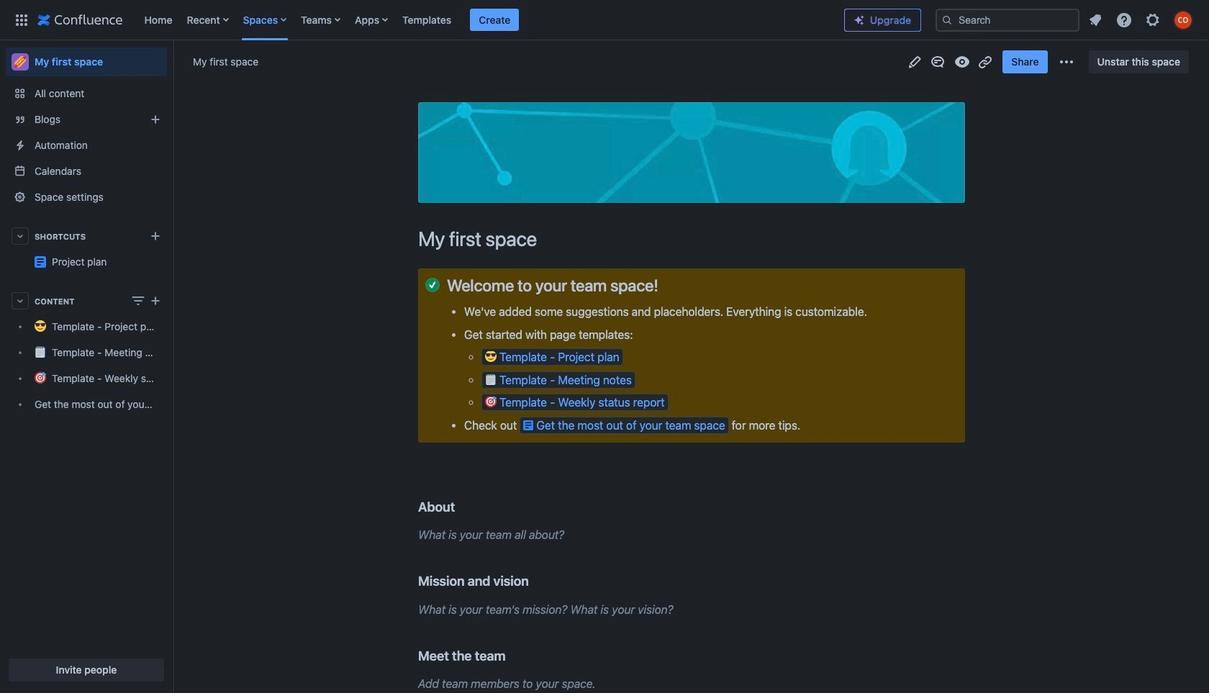Task type: vqa. For each thing, say whether or not it's contained in the screenshot.
:notepad_spiral: icon
yes



Task type: locate. For each thing, give the bounding box(es) containing it.
0 horizontal spatial copy image
[[504, 647, 522, 664]]

:sunglasses: image
[[485, 351, 497, 362]]

1 horizontal spatial copy image
[[528, 573, 545, 590]]

list item
[[471, 8, 520, 31]]

premium image
[[854, 14, 866, 26]]

1 horizontal spatial copy image
[[657, 277, 675, 294]]

:sunglasses: image
[[485, 351, 497, 362]]

copy image
[[528, 573, 545, 590], [504, 647, 522, 664]]

0 horizontal spatial list
[[137, 0, 833, 40]]

create a blog image
[[147, 111, 164, 128]]

list for appswitcher icon
[[137, 0, 833, 40]]

list item inside global element
[[471, 8, 520, 31]]

notification icon image
[[1088, 11, 1105, 28]]

search image
[[942, 14, 954, 26]]

1 horizontal spatial list
[[1083, 7, 1201, 33]]

change view image
[[130, 292, 147, 310]]

:dart: image
[[485, 396, 497, 408]]

confluence image
[[37, 11, 123, 28], [37, 11, 123, 28]]

tree
[[6, 314, 167, 418]]

0 vertical spatial copy image
[[657, 277, 675, 294]]

collapse sidebar image
[[157, 48, 189, 76]]

:dart: image
[[485, 396, 497, 408]]

None search field
[[936, 8, 1080, 31]]

copy image
[[657, 277, 675, 294], [454, 498, 471, 516]]

list
[[137, 0, 833, 40], [1083, 7, 1201, 33]]

appswitcher icon image
[[13, 11, 30, 28]]

get the most out of your team space image
[[524, 420, 534, 431]]

edit this page image
[[907, 53, 924, 70]]

stop watching image
[[955, 53, 972, 70]]

space element
[[0, 40, 173, 694]]

1 vertical spatial copy image
[[454, 498, 471, 516]]

:notepad_spiral: image
[[485, 374, 497, 385], [485, 374, 497, 385]]

banner
[[0, 0, 1210, 43]]



Task type: describe. For each thing, give the bounding box(es) containing it.
settings icon image
[[1145, 11, 1162, 28]]

global element
[[9, 0, 833, 40]]

:check_mark: image
[[426, 278, 440, 293]]

Search field
[[936, 8, 1080, 31]]

list for premium icon
[[1083, 7, 1201, 33]]

help icon image
[[1116, 11, 1134, 28]]

0 horizontal spatial copy image
[[454, 498, 471, 516]]

create a page image
[[147, 292, 164, 310]]

0 vertical spatial copy image
[[528, 573, 545, 590]]

template - project plan image
[[35, 256, 46, 268]]

copy link image
[[978, 53, 995, 70]]

more actions image
[[1058, 53, 1076, 70]]

tree inside space element
[[6, 314, 167, 418]]

add shortcut image
[[147, 228, 164, 245]]

1 vertical spatial copy image
[[504, 647, 522, 664]]



